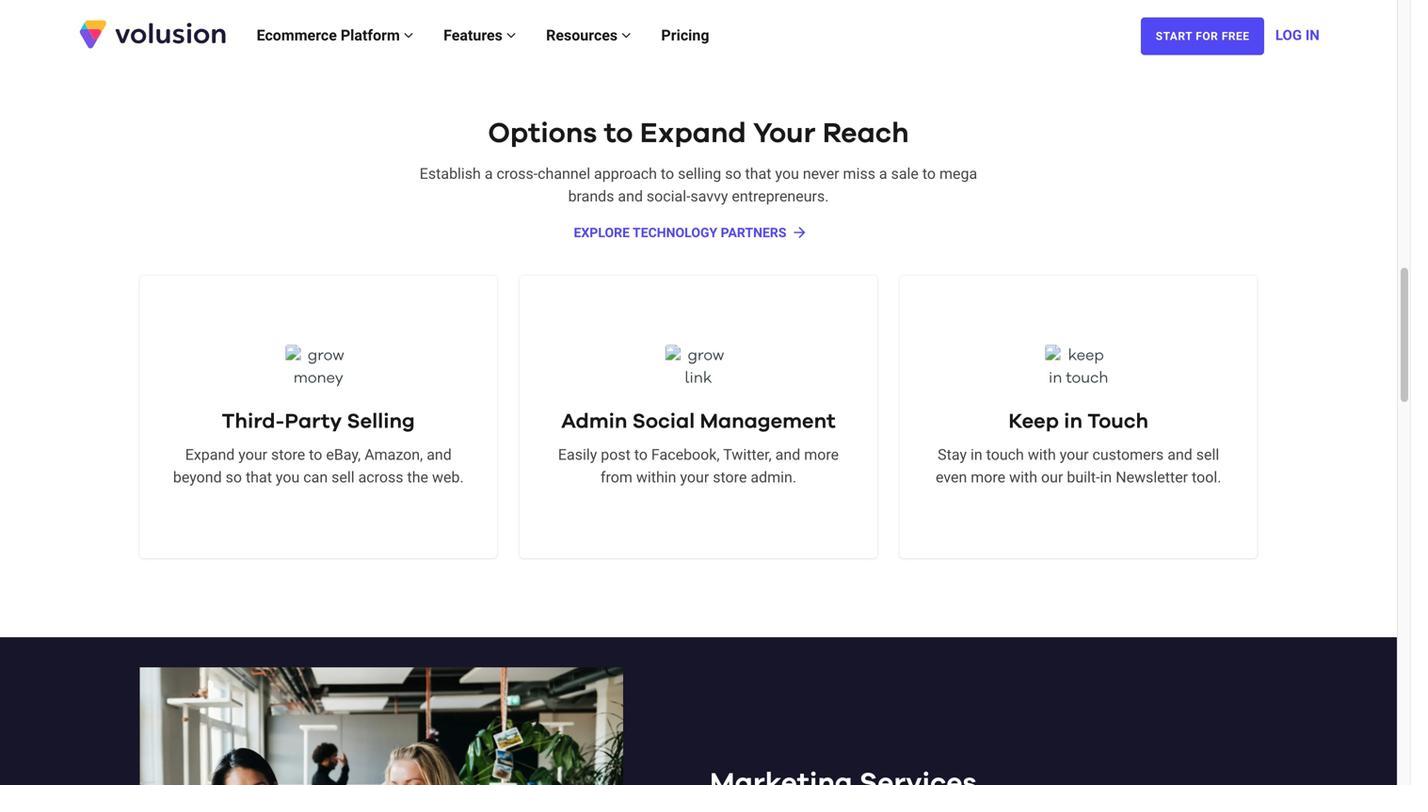 Task type: vqa. For each thing, say whether or not it's contained in the screenshot.
study
no



Task type: describe. For each thing, give the bounding box(es) containing it.
your inside expand your store to ebay, amazon, and beyond so that you can sell across the web.
[[238, 446, 267, 464]]

more inside easily post to facebook, twitter, and more from within your store admin.
[[804, 446, 839, 464]]

easily post to facebook, twitter, and more from within your store admin.
[[558, 446, 839, 486]]

admin social management
[[561, 411, 836, 432]]

reach
[[823, 119, 909, 148]]

easily
[[558, 446, 597, 464]]

you inside expand your store to ebay, amazon, and beyond so that you can sell across the web.
[[276, 468, 300, 486]]

sell inside expand your store to ebay, amazon, and beyond so that you can sell across the web.
[[331, 468, 355, 486]]

social
[[632, 411, 695, 432]]

management
[[700, 411, 836, 432]]

from
[[600, 468, 632, 486]]

to right sale
[[922, 165, 936, 183]]

store inside expand your store to ebay, amazon, and beyond so that you can sell across the web.
[[271, 446, 305, 464]]

touch
[[1088, 411, 1149, 432]]

ecommerce
[[257, 26, 337, 44]]

stay in touch with your customers and sell even more with our built-in newsletter tool.
[[936, 446, 1221, 486]]

and inside expand your store to ebay, amazon, and beyond so that you can sell across the web.
[[427, 446, 452, 464]]

brands
[[568, 187, 614, 205]]

and inside easily post to facebook, twitter, and more from within your store admin.
[[775, 446, 800, 464]]

angle down image
[[506, 28, 516, 43]]

that inside expand your store to ebay, amazon, and beyond so that you can sell across the web.
[[246, 468, 272, 486]]

free
[[1222, 30, 1250, 43]]

our
[[1041, 468, 1063, 486]]

1 a from the left
[[485, 165, 493, 183]]

2 a from the left
[[879, 165, 887, 183]]

log in link
[[1275, 7, 1320, 64]]

your inside easily post to facebook, twitter, and more from within your store admin.
[[680, 468, 709, 486]]

pricing link
[[646, 7, 724, 64]]

options
[[488, 119, 597, 148]]

admin
[[561, 411, 627, 432]]

touch
[[986, 446, 1024, 464]]

partners
[[721, 225, 786, 241]]

0 vertical spatial with
[[1028, 446, 1056, 464]]

to inside easily post to facebook, twitter, and more from within your store admin.
[[634, 446, 648, 464]]

so inside 'establish a cross-channel approach to selling so that you never miss a sale to mega brands and social-savvy entrepreneurs.'
[[725, 165, 741, 183]]

in for keep
[[1064, 411, 1083, 432]]

third-
[[222, 411, 285, 432]]

even
[[936, 468, 967, 486]]

features
[[443, 26, 506, 44]]

business check image
[[140, 667, 623, 785]]

you inside 'establish a cross-channel approach to selling so that you never miss a sale to mega brands and social-savvy entrepreneurs.'
[[775, 165, 799, 183]]

web.
[[432, 468, 464, 486]]

establish
[[420, 165, 481, 183]]

sell inside stay in touch with your customers and sell even more with our built-in newsletter tool.
[[1196, 446, 1219, 464]]

amazon,
[[364, 446, 423, 464]]

selling
[[347, 411, 415, 432]]

technology
[[633, 225, 717, 241]]

for
[[1196, 30, 1218, 43]]

options to expand your reach
[[488, 119, 909, 148]]

miss
[[843, 165, 875, 183]]

mega
[[939, 165, 977, 183]]

across
[[358, 468, 403, 486]]

to up social-
[[661, 165, 674, 183]]

ebay,
[[326, 446, 361, 464]]

sale
[[891, 165, 919, 183]]

log
[[1275, 27, 1302, 43]]

customers
[[1092, 446, 1164, 464]]

channel
[[538, 165, 590, 183]]

to inside expand your store to ebay, amazon, and beyond so that you can sell across the web.
[[309, 446, 322, 464]]

volusion logo image
[[77, 18, 228, 50]]

more inside stay in touch with your customers and sell even more with our built-in newsletter tool.
[[971, 468, 1005, 486]]



Task type: locate. For each thing, give the bounding box(es) containing it.
establish a cross-channel approach to selling so that you never miss a sale to mega brands and social-savvy entrepreneurs.
[[420, 165, 977, 205]]

1 horizontal spatial sell
[[1196, 446, 1219, 464]]

with up our at right
[[1028, 446, 1056, 464]]

0 vertical spatial more
[[804, 446, 839, 464]]

in
[[1064, 411, 1083, 432], [970, 446, 982, 464], [1100, 468, 1112, 486]]

so up savvy
[[725, 165, 741, 183]]

with
[[1028, 446, 1056, 464], [1009, 468, 1037, 486]]

0 horizontal spatial you
[[276, 468, 300, 486]]

your up built-
[[1060, 446, 1089, 464]]

twitter,
[[723, 446, 772, 464]]

more down management
[[804, 446, 839, 464]]

0 horizontal spatial a
[[485, 165, 493, 183]]

in for stay
[[970, 446, 982, 464]]

2 vertical spatial in
[[1100, 468, 1112, 486]]

within
[[636, 468, 676, 486]]

facebook,
[[651, 446, 720, 464]]

0 horizontal spatial sell
[[331, 468, 355, 486]]

selling
[[678, 165, 721, 183]]

store
[[271, 446, 305, 464], [713, 468, 747, 486]]

you left the can
[[276, 468, 300, 486]]

start
[[1156, 30, 1192, 43]]

a
[[485, 165, 493, 183], [879, 165, 887, 183]]

1 vertical spatial sell
[[331, 468, 355, 486]]

1 horizontal spatial in
[[1064, 411, 1083, 432]]

store down the twitter,
[[713, 468, 747, 486]]

0 vertical spatial in
[[1064, 411, 1083, 432]]

that down third-
[[246, 468, 272, 486]]

and down approach
[[618, 187, 643, 205]]

0 horizontal spatial expand
[[185, 446, 235, 464]]

angle down image inside resources link
[[621, 28, 631, 43]]

and up the web.
[[427, 446, 452, 464]]

and inside stay in touch with your customers and sell even more with our built-in newsletter tool.
[[1167, 446, 1192, 464]]

that up entrepreneurs.
[[745, 165, 771, 183]]

1 horizontal spatial your
[[680, 468, 709, 486]]

your down third-
[[238, 446, 267, 464]]

store inside easily post to facebook, twitter, and more from within your store admin.
[[713, 468, 747, 486]]

0 vertical spatial you
[[775, 165, 799, 183]]

expand up selling
[[640, 119, 746, 148]]

start for free link
[[1141, 17, 1264, 55]]

built-
[[1067, 468, 1100, 486]]

1 angle down image from the left
[[404, 28, 413, 43]]

1 horizontal spatial a
[[879, 165, 887, 183]]

angle down image for ecommerce platform
[[404, 28, 413, 43]]

store up the can
[[271, 446, 305, 464]]

0 horizontal spatial store
[[271, 446, 305, 464]]

start for free
[[1156, 30, 1250, 43]]

keep in touch image
[[1046, 345, 1111, 390]]

approach
[[594, 165, 657, 183]]

more
[[804, 446, 839, 464], [971, 468, 1005, 486]]

1 horizontal spatial that
[[745, 165, 771, 183]]

1 vertical spatial that
[[246, 468, 272, 486]]

arrow_forward
[[791, 224, 808, 241]]

0 horizontal spatial your
[[238, 446, 267, 464]]

in
[[1305, 27, 1320, 43]]

explore technology partners arrow_forward
[[574, 224, 808, 241]]

2 horizontal spatial in
[[1100, 468, 1112, 486]]

resources
[[546, 26, 621, 44]]

tool.
[[1192, 468, 1221, 486]]

1 vertical spatial so
[[226, 468, 242, 486]]

0 horizontal spatial angle down image
[[404, 28, 413, 43]]

sell down ebay,
[[331, 468, 355, 486]]

you
[[775, 165, 799, 183], [276, 468, 300, 486]]

ecommerce platform
[[257, 26, 404, 44]]

so inside expand your store to ebay, amazon, and beyond so that you can sell across the web.
[[226, 468, 242, 486]]

and inside 'establish a cross-channel approach to selling so that you never miss a sale to mega brands and social-savvy entrepreneurs.'
[[618, 187, 643, 205]]

your down facebook,
[[680, 468, 709, 486]]

expand your store to ebay, amazon, and beyond so that you can sell across the web.
[[173, 446, 464, 486]]

your
[[238, 446, 267, 464], [1060, 446, 1089, 464], [680, 468, 709, 486]]

savvy
[[691, 187, 728, 205]]

1 vertical spatial with
[[1009, 468, 1037, 486]]

0 vertical spatial store
[[271, 446, 305, 464]]

expand
[[640, 119, 746, 148], [185, 446, 235, 464]]

grow link image
[[666, 345, 731, 390]]

your
[[753, 119, 816, 148]]

0 horizontal spatial so
[[226, 468, 242, 486]]

angle down image
[[404, 28, 413, 43], [621, 28, 631, 43]]

sell
[[1196, 446, 1219, 464], [331, 468, 355, 486]]

grow money image
[[285, 345, 351, 390]]

2 angle down image from the left
[[621, 28, 631, 43]]

your inside stay in touch with your customers and sell even more with our built-in newsletter tool.
[[1060, 446, 1089, 464]]

0 vertical spatial that
[[745, 165, 771, 183]]

1 vertical spatial in
[[970, 446, 982, 464]]

the
[[407, 468, 428, 486]]

more down touch
[[971, 468, 1005, 486]]

log in
[[1275, 27, 1320, 43]]

0 horizontal spatial that
[[246, 468, 272, 486]]

third-party selling
[[222, 411, 415, 432]]

0 vertical spatial so
[[725, 165, 741, 183]]

0 horizontal spatial more
[[804, 446, 839, 464]]

a left cross-
[[485, 165, 493, 183]]

so right beyond
[[226, 468, 242, 486]]

newsletter
[[1116, 468, 1188, 486]]

never
[[803, 165, 839, 183]]

that inside 'establish a cross-channel approach to selling so that you never miss a sale to mega brands and social-savvy entrepreneurs.'
[[745, 165, 771, 183]]

cross-
[[497, 165, 538, 183]]

and up tool. in the right of the page
[[1167, 446, 1192, 464]]

explore
[[574, 225, 630, 241]]

angle down image for resources
[[621, 28, 631, 43]]

platform
[[341, 26, 400, 44]]

features link
[[428, 7, 531, 64]]

that
[[745, 165, 771, 183], [246, 468, 272, 486]]

angle down image inside ecommerce platform link
[[404, 28, 413, 43]]

1 horizontal spatial angle down image
[[621, 28, 631, 43]]

keep
[[1008, 411, 1059, 432]]

keep in touch
[[1008, 411, 1149, 432]]

in right keep
[[1064, 411, 1083, 432]]

admin.
[[751, 468, 796, 486]]

0 vertical spatial sell
[[1196, 446, 1219, 464]]

can
[[303, 468, 328, 486]]

1 horizontal spatial so
[[725, 165, 741, 183]]

a left sale
[[879, 165, 887, 183]]

beyond
[[173, 468, 222, 486]]

post
[[601, 446, 631, 464]]

sell up tool. in the right of the page
[[1196, 446, 1219, 464]]

1 horizontal spatial you
[[775, 165, 799, 183]]

to
[[604, 119, 633, 148], [661, 165, 674, 183], [922, 165, 936, 183], [309, 446, 322, 464], [634, 446, 648, 464]]

1 vertical spatial expand
[[185, 446, 235, 464]]

you up entrepreneurs.
[[775, 165, 799, 183]]

1 vertical spatial you
[[276, 468, 300, 486]]

to up approach
[[604, 119, 633, 148]]

social-
[[647, 187, 691, 205]]

pricing
[[661, 26, 709, 44]]

0 horizontal spatial in
[[970, 446, 982, 464]]

resources link
[[531, 7, 646, 64]]

1 horizontal spatial store
[[713, 468, 747, 486]]

in right stay
[[970, 446, 982, 464]]

party
[[285, 411, 342, 432]]

1 horizontal spatial more
[[971, 468, 1005, 486]]

0 vertical spatial expand
[[640, 119, 746, 148]]

to right "post"
[[634, 446, 648, 464]]

with left our at right
[[1009, 468, 1037, 486]]

expand up beyond
[[185, 446, 235, 464]]

angle down image left pricing link
[[621, 28, 631, 43]]

in down customers
[[1100, 468, 1112, 486]]

entrepreneurs.
[[732, 187, 829, 205]]

so
[[725, 165, 741, 183], [226, 468, 242, 486]]

ecommerce platform link
[[242, 7, 428, 64]]

1 vertical spatial store
[[713, 468, 747, 486]]

and up admin.
[[775, 446, 800, 464]]

and
[[618, 187, 643, 205], [427, 446, 452, 464], [775, 446, 800, 464], [1167, 446, 1192, 464]]

to up the can
[[309, 446, 322, 464]]

angle down image right platform
[[404, 28, 413, 43]]

expand inside expand your store to ebay, amazon, and beyond so that you can sell across the web.
[[185, 446, 235, 464]]

stay
[[938, 446, 967, 464]]

2 horizontal spatial your
[[1060, 446, 1089, 464]]

1 vertical spatial more
[[971, 468, 1005, 486]]

1 horizontal spatial expand
[[640, 119, 746, 148]]



